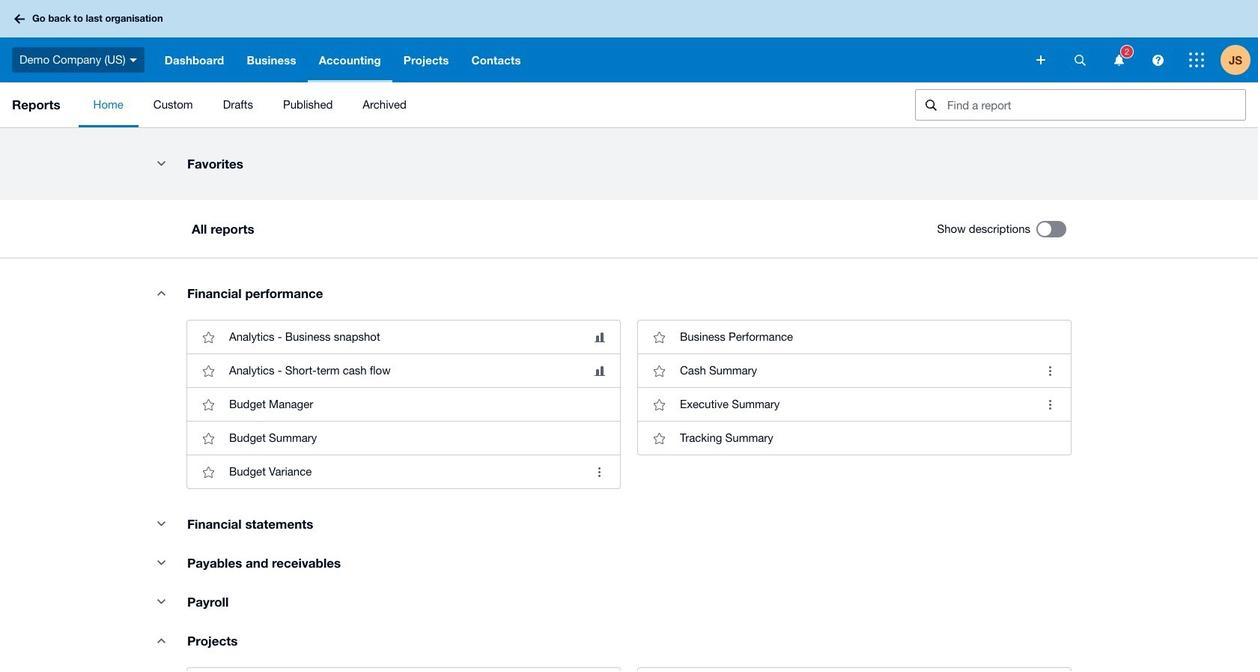 Task type: vqa. For each thing, say whether or not it's contained in the screenshot.
field
yes



Task type: describe. For each thing, give the bounding box(es) containing it.
4 collapse report group image from the top
[[146, 587, 176, 617]]

3 favorite image from the top
[[193, 423, 223, 453]]

expand report group image
[[146, 278, 176, 308]]

0 horizontal spatial svg image
[[129, 58, 137, 62]]

4 favorite image from the top
[[193, 457, 223, 487]]

3 collapse report group image from the top
[[146, 548, 176, 578]]

expand report group image
[[146, 626, 176, 656]]



Task type: locate. For each thing, give the bounding box(es) containing it.
None field
[[915, 89, 1246, 121]]

svg image
[[14, 14, 25, 24], [1075, 54, 1086, 66], [1114, 54, 1124, 66], [1037, 55, 1046, 64]]

2 collapse report group image from the top
[[146, 509, 176, 539]]

1 horizontal spatial svg image
[[1152, 54, 1164, 66]]

favorite image
[[193, 356, 223, 386]]

2 favorite image from the top
[[193, 390, 223, 420]]

1 vertical spatial more options image
[[1035, 390, 1065, 420]]

menu
[[78, 82, 903, 127]]

more options image
[[1035, 356, 1065, 386], [1035, 390, 1065, 420]]

svg image
[[1190, 52, 1205, 67], [1152, 54, 1164, 66], [129, 58, 137, 62]]

2 horizontal spatial svg image
[[1190, 52, 1205, 67]]

1 more options image from the top
[[1035, 356, 1065, 386]]

0 vertical spatial more options image
[[1035, 356, 1065, 386]]

2 more options image from the top
[[1035, 390, 1065, 420]]

1 collapse report group image from the top
[[146, 148, 176, 178]]

1 favorite image from the top
[[193, 322, 223, 352]]

Find a report text field
[[946, 90, 1246, 120]]

banner
[[0, 0, 1258, 82]]

collapse report group image
[[146, 148, 176, 178], [146, 509, 176, 539], [146, 548, 176, 578], [146, 587, 176, 617]]

favorite image
[[193, 322, 223, 352], [193, 390, 223, 420], [193, 423, 223, 453], [193, 457, 223, 487]]



